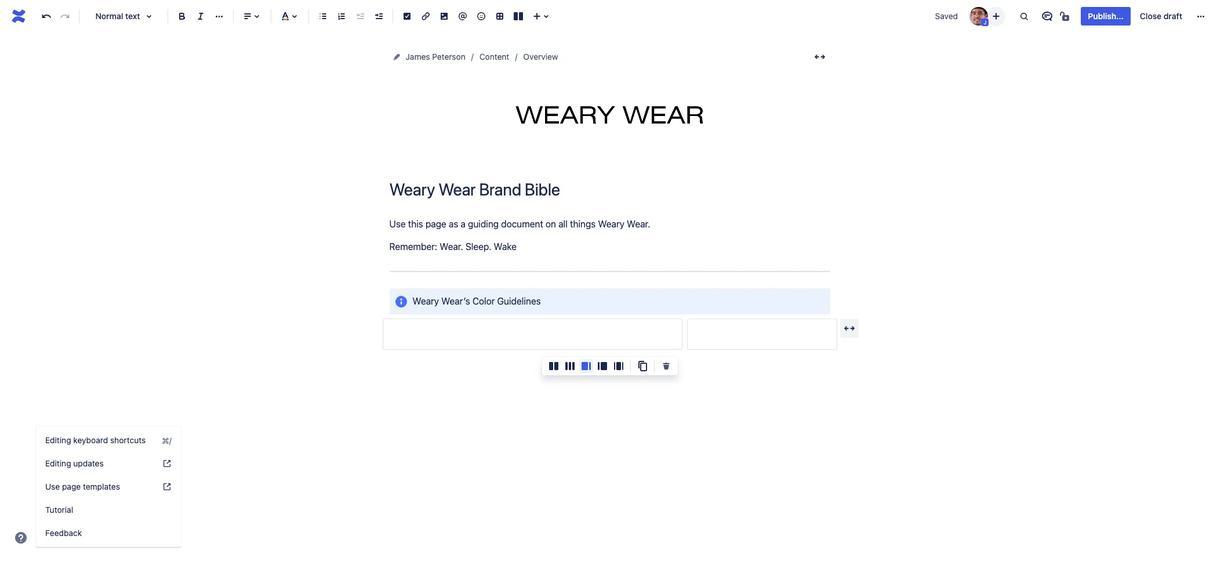 Task type: locate. For each thing, give the bounding box(es) containing it.
guiding
[[468, 219, 499, 229]]

editing updates link
[[36, 452, 181, 475]]

normal text
[[95, 11, 140, 21]]

1 horizontal spatial help image
[[162, 482, 172, 491]]

numbered list ⌘⇧7 image
[[335, 9, 349, 23]]

use inside main content area, start typing to enter text. text field
[[390, 219, 406, 229]]

wear. down the as
[[440, 242, 463, 252]]

bold ⌘b image
[[175, 9, 189, 23]]

outdent ⇧tab image
[[353, 9, 367, 23]]

0 vertical spatial help image
[[162, 482, 172, 491]]

0 horizontal spatial wear.
[[440, 242, 463, 252]]

weary
[[598, 219, 625, 229], [413, 296, 439, 306]]

0 vertical spatial wear.
[[627, 219, 651, 229]]

wear.
[[627, 219, 651, 229], [440, 242, 463, 252]]

james peterson
[[406, 52, 466, 61]]

james peterson image
[[970, 7, 989, 26]]

page
[[426, 219, 447, 229], [62, 482, 81, 491]]

emoji image
[[475, 9, 488, 23]]

publish... button
[[1082, 7, 1131, 26]]

1 vertical spatial use
[[45, 482, 60, 491]]

normal
[[95, 11, 123, 21]]

Main content area, start typing to enter text. text field
[[383, 216, 837, 350]]

wear. down weary wear brand bible text box on the top of the page
[[627, 219, 651, 229]]

1 horizontal spatial use
[[390, 219, 406, 229]]

0 horizontal spatial weary
[[413, 296, 439, 306]]

0 horizontal spatial help image
[[14, 531, 28, 545]]

0 vertical spatial editing
[[45, 435, 71, 445]]

1 horizontal spatial page
[[426, 219, 447, 229]]

editing left "updates"
[[45, 458, 71, 468]]

tutorial button
[[36, 498, 181, 522]]

shortcuts
[[110, 435, 146, 445]]

all
[[559, 219, 568, 229]]

this
[[408, 219, 423, 229]]

saved
[[936, 11, 959, 21]]

use page templates link
[[36, 475, 181, 498]]

1 vertical spatial wear.
[[440, 242, 463, 252]]

help image
[[162, 482, 172, 491], [14, 531, 28, 545]]

things
[[570, 219, 596, 229]]

page inside use page templates link
[[62, 482, 81, 491]]

content
[[480, 52, 510, 61]]

use for use this page as a guiding document on all things weary wear.
[[390, 219, 406, 229]]

help image
[[162, 459, 172, 468]]

1 editing from the top
[[45, 435, 71, 445]]

header
[[600, 118, 625, 127]]

1 horizontal spatial wear.
[[627, 219, 651, 229]]

editing
[[45, 435, 71, 445], [45, 458, 71, 468]]

use left this
[[390, 219, 406, 229]]

page inside main content area, start typing to enter text. text field
[[426, 219, 447, 229]]

panel info image
[[394, 295, 408, 309]]

text
[[125, 11, 140, 21]]

find and replace image
[[1018, 9, 1032, 23]]

use page templates
[[45, 482, 120, 491]]

0 horizontal spatial page
[[62, 482, 81, 491]]

redo ⌘⇧z image
[[58, 9, 72, 23]]

as
[[449, 219, 458, 229]]

help image inside use page templates link
[[162, 482, 172, 491]]

confluence image
[[9, 7, 28, 26], [9, 7, 28, 26]]

0 vertical spatial use
[[390, 219, 406, 229]]

italic ⌘i image
[[194, 9, 208, 23]]

1 vertical spatial editing
[[45, 458, 71, 468]]

editing up editing updates on the bottom left of page
[[45, 435, 71, 445]]

use up tutorial
[[45, 482, 60, 491]]

move this page image
[[392, 52, 401, 61]]

sleep.
[[466, 242, 492, 252]]

weary right panel info icon
[[413, 296, 439, 306]]

remember:
[[390, 242, 438, 252]]

more formatting image
[[212, 9, 226, 23]]

undo ⌘z image
[[39, 9, 53, 23]]

tutorial
[[45, 505, 73, 515]]

james
[[406, 52, 430, 61]]

editing for editing keyboard shortcuts
[[45, 435, 71, 445]]

0 horizontal spatial use
[[45, 482, 60, 491]]

use
[[390, 219, 406, 229], [45, 482, 60, 491]]

0 vertical spatial page
[[426, 219, 447, 229]]

page left the as
[[426, 219, 447, 229]]

editing inside editing updates link
[[45, 458, 71, 468]]

help image left feedback
[[14, 531, 28, 545]]

page down editing updates on the bottom left of page
[[62, 482, 81, 491]]

document
[[501, 219, 544, 229]]

editing for editing updates
[[45, 458, 71, 468]]

invite to edit image
[[990, 9, 1004, 23]]

peterson
[[432, 52, 466, 61]]

a
[[461, 219, 466, 229]]

add image, video, or file image
[[437, 9, 451, 23]]

overview
[[524, 52, 558, 61]]

make page full-width image
[[813, 50, 827, 64]]

use for use page templates
[[45, 482, 60, 491]]

weary right things
[[598, 219, 625, 229]]

1 vertical spatial help image
[[14, 531, 28, 545]]

on
[[546, 219, 556, 229]]

1 vertical spatial page
[[62, 482, 81, 491]]

1 horizontal spatial weary
[[598, 219, 625, 229]]

2 editing from the top
[[45, 458, 71, 468]]

help image down help image
[[162, 482, 172, 491]]

weary wear's color guidelines
[[413, 296, 541, 306]]

wear's
[[442, 296, 470, 306]]

update
[[571, 118, 598, 127]]

editing updates
[[45, 458, 104, 468]]



Task type: vqa. For each thing, say whether or not it's contained in the screenshot.
Two columns icon
yes



Task type: describe. For each thing, give the bounding box(es) containing it.
remember: wear. sleep. wake
[[390, 242, 517, 252]]

action item image
[[400, 9, 414, 23]]

use this page as a guiding document on all things weary wear.
[[390, 219, 653, 229]]

go wide image
[[843, 321, 857, 335]]

no restrictions image
[[1060, 9, 1074, 23]]

close draft
[[1141, 11, 1183, 21]]

update header image
[[571, 118, 649, 127]]

link image
[[419, 9, 433, 23]]

two columns image
[[547, 359, 561, 373]]

mention image
[[456, 9, 470, 23]]

table image
[[493, 9, 507, 23]]

content link
[[480, 50, 510, 64]]

remove image
[[660, 359, 674, 373]]

publish...
[[1089, 11, 1124, 21]]

image
[[627, 118, 649, 127]]

templates
[[83, 482, 120, 491]]

bullet list ⌘⇧8 image
[[316, 9, 330, 23]]

feedback
[[45, 528, 82, 538]]

⌘/
[[162, 435, 172, 445]]

align left image
[[241, 9, 255, 23]]

three columns with sidebars image
[[612, 359, 626, 373]]

overview link
[[524, 50, 558, 64]]

0 vertical spatial weary
[[598, 219, 625, 229]]

three columns image
[[563, 359, 577, 373]]

guidelines
[[497, 296, 541, 306]]

update header image button
[[568, 99, 652, 128]]

wake
[[494, 242, 517, 252]]

comment icon image
[[1041, 9, 1055, 23]]

color
[[473, 296, 495, 306]]

normal text button
[[84, 3, 163, 29]]

left sidebar image
[[596, 359, 610, 373]]

updates
[[73, 458, 104, 468]]

layouts image
[[512, 9, 526, 23]]

indent tab image
[[372, 9, 386, 23]]

james peterson link
[[406, 50, 466, 64]]

more image
[[1195, 9, 1208, 23]]

editing keyboard shortcuts
[[45, 435, 146, 445]]

close
[[1141, 11, 1162, 21]]

feedback button
[[36, 522, 181, 545]]

Give this page a title text field
[[390, 180, 830, 199]]

1 vertical spatial weary
[[413, 296, 439, 306]]

close draft button
[[1134, 7, 1190, 26]]

copy image
[[636, 359, 650, 373]]

draft
[[1164, 11, 1183, 21]]

keyboard
[[73, 435, 108, 445]]

right sidebar image
[[580, 359, 594, 373]]



